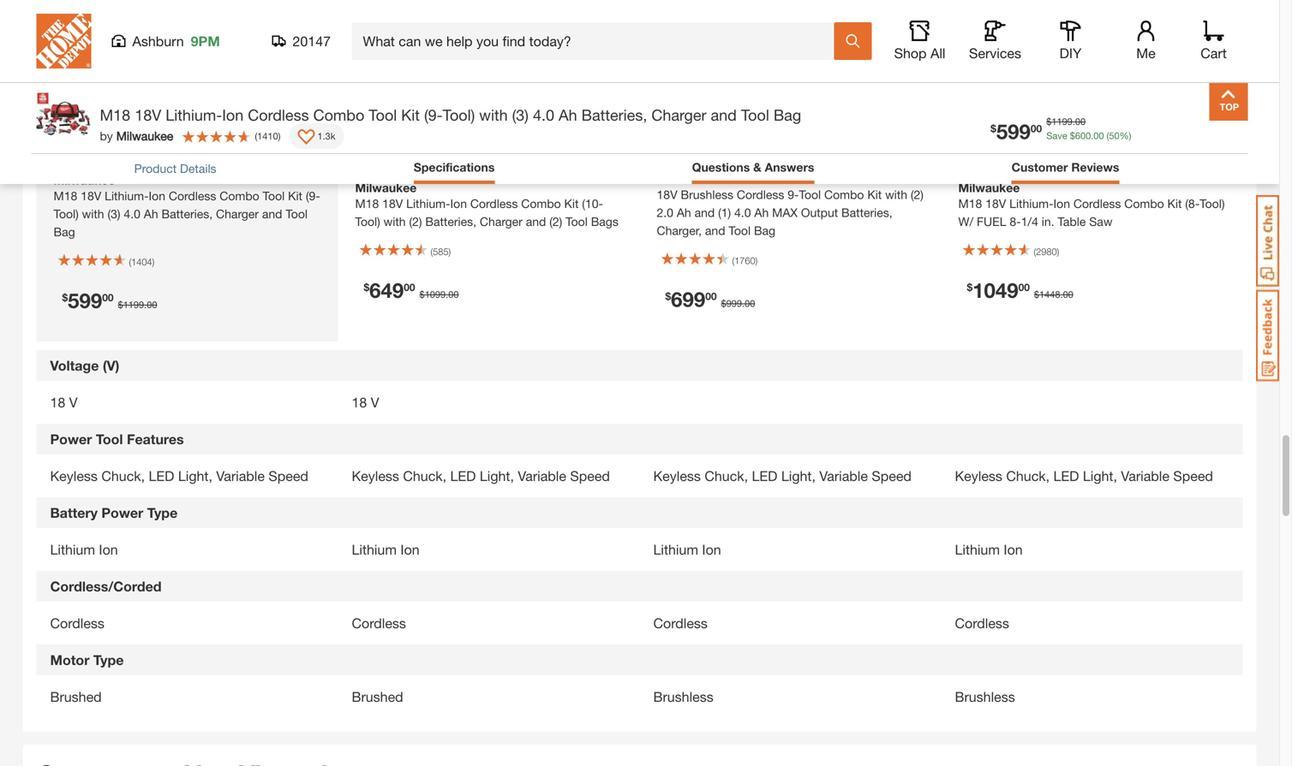 Task type: locate. For each thing, give the bounding box(es) containing it.
( 1404 )
[[129, 257, 154, 268]]

tool down (10-
[[566, 215, 588, 229]]

tool) up 649
[[355, 215, 380, 229]]

0 horizontal spatial ah
[[559, 106, 577, 124]]

1 chuck, from the left
[[101, 468, 145, 485]]

diy
[[1060, 45, 1082, 61]]

kit left "(8-"
[[1168, 197, 1182, 211]]

00 up (v)
[[102, 292, 114, 304]]

2 chuck, from the left
[[403, 468, 447, 485]]

milwaukee down specifications
[[355, 181, 417, 195]]

questions & answers
[[692, 160, 814, 174]]

3 lithium ion from the left
[[653, 542, 721, 558]]

( for 599
[[129, 257, 131, 268]]

kit left (10-
[[564, 197, 579, 211]]

599 for $ 599 00 $ 1199 . 00 save $ 600 . 00 ( 50 %)
[[996, 119, 1031, 144]]

1 vertical spatial type
[[93, 653, 124, 669]]

1 horizontal spatial m18
[[355, 197, 379, 211]]

. for $ 599 00 $ 1199 . 00 save $ 600 . 00 ( 50 %)
[[1073, 116, 1075, 127]]

1 horizontal spatial 1199
[[1052, 116, 1073, 127]]

4 chuck, from the left
[[1006, 468, 1050, 485]]

20147
[[293, 33, 331, 49]]

tool
[[369, 106, 397, 124], [741, 106, 769, 124], [799, 188, 821, 202], [566, 215, 588, 229], [729, 224, 751, 238], [96, 432, 123, 448]]

with for (10-
[[384, 215, 406, 229]]

599
[[996, 119, 1031, 144], [68, 288, 102, 313]]

0 vertical spatial charger
[[652, 106, 707, 124]]

milwaukee up product
[[116, 129, 173, 143]]

$ up voltage
[[62, 292, 68, 304]]

brushless
[[681, 188, 733, 202], [653, 689, 714, 706], [955, 689, 1015, 706]]

0 vertical spatial 599
[[996, 119, 1031, 144]]

585
[[433, 246, 449, 257]]

bag down max
[[754, 224, 776, 238]]

lithium ion
[[50, 542, 118, 558], [352, 542, 420, 558], [653, 542, 721, 558], [955, 542, 1023, 558]]

4.0
[[533, 106, 554, 124], [734, 206, 751, 220]]

saw
[[1089, 215, 1113, 229]]

1199
[[1052, 116, 1073, 127], [123, 300, 144, 311]]

tool) inside milwaukee m18 18v lithium-ion cordless combo kit (8-tool) w/ fuel 8-1/4 in. table saw
[[1200, 197, 1225, 211]]

charger
[[652, 106, 707, 124], [480, 215, 523, 229]]

0 horizontal spatial v
[[69, 395, 78, 411]]

2 keyless from the left
[[352, 468, 399, 485]]

live chat image
[[1256, 195, 1279, 287]]

kit left (9-
[[401, 106, 420, 124]]

1 horizontal spatial batteries,
[[582, 106, 647, 124]]

1049
[[973, 278, 1019, 302]]

type right 'motor'
[[93, 653, 124, 669]]

3 lithium from the left
[[653, 542, 698, 558]]

1 horizontal spatial 4.0
[[734, 206, 751, 220]]

1 vertical spatial 1199
[[123, 300, 144, 311]]

combo inside milwaukee m18 18v lithium-ion cordless combo kit (10- tool) with (2) batteries, charger and (2) tool bags
[[521, 197, 561, 211]]

1 keyless from the left
[[50, 468, 98, 485]]

2 horizontal spatial with
[[885, 188, 907, 202]]

brushed
[[50, 689, 102, 706], [352, 689, 403, 706]]

variable
[[216, 468, 265, 485], [518, 468, 566, 485], [820, 468, 868, 485], [1121, 468, 1170, 485]]

1 speed from the left
[[269, 468, 308, 485]]

. for $ 699 00 $ 999 . 00
[[742, 298, 745, 309]]

m18 for 1049
[[958, 197, 982, 211]]

00 left 999
[[705, 290, 717, 302]]

me
[[1136, 45, 1156, 61]]

( up $ 599 00 $ 1199 . 00
[[129, 257, 131, 268]]

0 horizontal spatial 4.0
[[533, 106, 554, 124]]

batteries, down the what can we help you find today? search field
[[582, 106, 647, 124]]

kit inside milwaukee m18 18v lithium-ion cordless combo kit (8-tool) w/ fuel 8-1/4 in. table saw
[[1168, 197, 1182, 211]]

customer reviews button
[[1012, 159, 1119, 180], [1012, 159, 1119, 177]]

product details button
[[134, 160, 216, 178], [134, 160, 216, 178]]

00 up 600
[[1075, 116, 1086, 127]]

speed
[[269, 468, 308, 485], [570, 468, 610, 485], [872, 468, 912, 485], [1173, 468, 1213, 485]]

599 inside $ 599 00 $ 1199 . 00 save $ 600 . 00 ( 50 %)
[[996, 119, 1031, 144]]

( up "1099" in the top left of the page
[[431, 246, 433, 257]]

and left (1) at the right top
[[695, 206, 715, 220]]

cordless inside ridgid 18v brushless cordless 9-tool combo kit with (2) 2.0 ah and (1) 4.0 ah max output batteries, charger, and tool bag
[[737, 188, 784, 202]]

2 horizontal spatial lithium-
[[1010, 197, 1054, 211]]

lithium
[[50, 542, 95, 558], [352, 542, 397, 558], [653, 542, 698, 558], [955, 542, 1000, 558]]

2 horizontal spatial batteries,
[[842, 206, 893, 220]]

4 variable from the left
[[1121, 468, 1170, 485]]

0 vertical spatial tool)
[[443, 106, 475, 124]]

m18 inside milwaukee m18 18v lithium-ion cordless combo kit (8-tool) w/ fuel 8-1/4 in. table saw
[[958, 197, 982, 211]]

. down the 585
[[446, 289, 448, 300]]

. left "50"
[[1091, 130, 1094, 141]]

1 horizontal spatial with
[[479, 106, 508, 124]]

batteries, up ( 585 )
[[425, 215, 476, 229]]

combo left "(8-"
[[1125, 197, 1164, 211]]

1 light, from the left
[[178, 468, 212, 485]]

0 horizontal spatial 18
[[50, 395, 65, 411]]

lithium- down specifications
[[406, 197, 450, 211]]

(3)
[[512, 106, 529, 124]]

0 vertical spatial 1199
[[1052, 116, 1073, 127]]

cordless
[[248, 106, 309, 124], [737, 188, 784, 202], [470, 197, 518, 211], [1074, 197, 1121, 211], [50, 616, 104, 632], [352, 616, 406, 632], [653, 616, 708, 632], [955, 616, 1009, 632]]

batteries,
[[582, 106, 647, 124], [842, 206, 893, 220], [425, 215, 476, 229]]

. up 600
[[1073, 116, 1075, 127]]

cordless/corded
[[50, 579, 162, 595]]

and up questions
[[711, 106, 737, 124]]

$ 699 00 $ 999 . 00
[[665, 287, 755, 311]]

and left bags
[[526, 215, 546, 229]]

kit for 1049
[[1168, 197, 1182, 211]]

2 light, from the left
[[480, 468, 514, 485]]

. inside $ 1049 00 $ 1448 . 00
[[1060, 289, 1063, 300]]

led
[[149, 468, 174, 485], [450, 468, 476, 485], [752, 468, 778, 485], [1054, 468, 1079, 485]]

type down features
[[147, 505, 178, 522]]

1404
[[131, 257, 152, 268]]

milwaukee inside milwaukee m18 18v lithium-ion cordless combo kit (8-tool) w/ fuel 8-1/4 in. table saw
[[958, 181, 1020, 195]]

shop
[[894, 45, 927, 61]]

999
[[726, 298, 742, 309]]

1410
[[257, 130, 278, 142]]

1 horizontal spatial brushed
[[352, 689, 403, 706]]

combo for 699
[[824, 188, 864, 202]]

4 light, from the left
[[1083, 468, 1117, 485]]

. inside $ 599 00 $ 1199 . 00
[[144, 300, 147, 311]]

( down 1/4
[[1034, 246, 1036, 257]]

1 horizontal spatial v
[[371, 395, 379, 411]]

00 right 1448 at the top of the page
[[1063, 289, 1074, 300]]

power right battery
[[101, 505, 143, 522]]

2 horizontal spatial ah
[[754, 206, 769, 220]]

lithium- inside milwaukee m18 18v lithium-ion cordless combo kit (8-tool) w/ fuel 8-1/4 in. table saw
[[1010, 197, 1054, 211]]

. inside the $ 649 00 $ 1099 . 00
[[446, 289, 448, 300]]

0 horizontal spatial with
[[384, 215, 406, 229]]

1199 down the 1404 on the top left
[[123, 300, 144, 311]]

ridgid 18v brushless cordless 9-tool combo kit with (2) 2.0 ah and (1) 4.0 ah max output batteries, charger, and tool bag
[[657, 172, 924, 238]]

customer reviews
[[1012, 160, 1119, 174]]

1 v from the left
[[69, 395, 78, 411]]

questions
[[692, 160, 750, 174]]

( 1410 )
[[255, 130, 281, 142]]

1 vertical spatial bag
[[754, 224, 776, 238]]

m18 18v lithium-ion cordless combo kit (8-tool) w/ fuel 8-1/4 in. table saw image
[[950, 0, 1234, 164]]

kit for 649
[[564, 197, 579, 211]]

ah right (3)
[[559, 106, 577, 124]]

4.0 right (3)
[[533, 106, 554, 124]]

18v inside ridgid 18v brushless cordless 9-tool combo kit with (2) 2.0 ah and (1) 4.0 ah max output batteries, charger, and tool bag
[[657, 188, 678, 202]]

keyless chuck, led light, variable speed
[[50, 468, 308, 485], [352, 468, 610, 485], [653, 468, 912, 485], [955, 468, 1213, 485]]

( left '%)'
[[1107, 130, 1109, 141]]

1 vertical spatial 4.0
[[734, 206, 751, 220]]

00 left save
[[1031, 122, 1042, 134]]

1 horizontal spatial type
[[147, 505, 178, 522]]

with inside ridgid 18v brushless cordless 9-tool combo kit with (2) 2.0 ah and (1) 4.0 ah max output batteries, charger, and tool bag
[[885, 188, 907, 202]]

0 horizontal spatial 1199
[[123, 300, 144, 311]]

. right 1049
[[1060, 289, 1063, 300]]

ah left max
[[754, 206, 769, 220]]

v
[[69, 395, 78, 411], [371, 395, 379, 411]]

1199 inside $ 599 00 $ 1199 . 00
[[123, 300, 144, 311]]

00 left "1099" in the top left of the page
[[404, 281, 415, 293]]

voltage
[[50, 358, 99, 374]]

1 vertical spatial with
[[885, 188, 907, 202]]

2 horizontal spatial m18
[[958, 197, 982, 211]]

$ up save
[[1046, 116, 1052, 127]]

voltage (v)
[[50, 358, 119, 374]]

power up battery
[[50, 432, 92, 448]]

18
[[50, 395, 65, 411], [352, 395, 367, 411]]

charger up the ridgid
[[652, 106, 707, 124]]

$ right 649
[[420, 289, 425, 300]]

0 vertical spatial power
[[50, 432, 92, 448]]

18v brushless cordless 9-tool combo kit with (2) 2.0 ah and (1) 4.0 ah max output batteries, charger, and tool bag image
[[648, 0, 933, 155]]

milwaukee inside milwaukee m18 18v lithium-ion cordless combo kit (10- tool) with (2) batteries, charger and (2) tool bags
[[355, 181, 417, 195]]

kit inside ridgid 18v brushless cordless 9-tool combo kit with (2) 2.0 ah and (1) 4.0 ah max output batteries, charger, and tool bag
[[867, 188, 882, 202]]

kit right 9-
[[867, 188, 882, 202]]

ion inside milwaukee m18 18v lithium-ion cordless combo kit (10- tool) with (2) batteries, charger and (2) tool bags
[[450, 197, 467, 211]]

tool) up specifications
[[443, 106, 475, 124]]

tool) left live chat image
[[1200, 197, 1225, 211]]

9pm
[[191, 33, 220, 49]]

combo up 1.3k
[[313, 106, 364, 124]]

1 variable from the left
[[216, 468, 265, 485]]

) for 699
[[755, 255, 758, 266]]

chuck,
[[101, 468, 145, 485], [403, 468, 447, 485], [705, 468, 748, 485], [1006, 468, 1050, 485]]

keyless
[[50, 468, 98, 485], [352, 468, 399, 485], [653, 468, 701, 485], [955, 468, 1003, 485]]

0 horizontal spatial type
[[93, 653, 124, 669]]

( for 649
[[431, 246, 433, 257]]

the home depot logo image
[[36, 14, 91, 69]]

lithium- up 1/4
[[1010, 197, 1054, 211]]

0 horizontal spatial charger
[[480, 215, 523, 229]]

and
[[711, 106, 737, 124], [695, 206, 715, 220], [526, 215, 546, 229], [705, 224, 725, 238]]

batteries, right the output
[[842, 206, 893, 220]]

combo left (10-
[[521, 197, 561, 211]]

4 keyless from the left
[[955, 468, 1003, 485]]

0 horizontal spatial batteries,
[[425, 215, 476, 229]]

$ 599 00 $ 1199 . 00
[[62, 288, 157, 313]]

bag up answers
[[774, 106, 801, 124]]

) for 1049
[[1057, 246, 1059, 257]]

1199 up save
[[1052, 116, 1073, 127]]

. inside the $ 699 00 $ 999 . 00
[[742, 298, 745, 309]]

2 vertical spatial tool)
[[355, 215, 380, 229]]

combo inside ridgid 18v brushless cordless 9-tool combo kit with (2) 2.0 ah and (1) 4.0 ah max output batteries, charger, and tool bag
[[824, 188, 864, 202]]

lithium- for 1049
[[1010, 197, 1054, 211]]

charger down specifications
[[480, 215, 523, 229]]

0 vertical spatial with
[[479, 106, 508, 124]]

combo up the output
[[824, 188, 864, 202]]

tool) for 1049
[[1200, 197, 1225, 211]]

1 18 v from the left
[[50, 395, 78, 411]]

00 right 999
[[745, 298, 755, 309]]

kit inside milwaukee m18 18v lithium-ion cordless combo kit (10- tool) with (2) batteries, charger and (2) tool bags
[[564, 197, 579, 211]]

power tool features
[[50, 432, 184, 448]]

2 horizontal spatial (2)
[[911, 188, 924, 202]]

3 keyless from the left
[[653, 468, 701, 485]]

599 left save
[[996, 119, 1031, 144]]

1 horizontal spatial 18
[[352, 395, 367, 411]]

) for 599
[[152, 257, 154, 268]]

tool up questions & answers
[[741, 106, 769, 124]]

$ right 699
[[721, 298, 726, 309]]

. for $ 599 00 $ 1199 . 00
[[144, 300, 147, 311]]

50
[[1109, 130, 1120, 141]]

(2)
[[911, 188, 924, 202], [409, 215, 422, 229], [549, 215, 562, 229]]

$ right 1049
[[1034, 289, 1039, 300]]

0 vertical spatial type
[[147, 505, 178, 522]]

questions & answers button
[[692, 159, 814, 180], [692, 159, 814, 177]]

ion inside milwaukee m18 18v lithium-ion cordless combo kit (8-tool) w/ fuel 8-1/4 in. table saw
[[1054, 197, 1070, 211]]

tool) for 649
[[355, 215, 380, 229]]

0 horizontal spatial 599
[[68, 288, 102, 313]]

9-
[[788, 188, 799, 202]]

1 horizontal spatial power
[[101, 505, 143, 522]]

with
[[479, 106, 508, 124], [885, 188, 907, 202], [384, 215, 406, 229]]

0 vertical spatial bag
[[774, 106, 801, 124]]

ion
[[222, 106, 244, 124], [450, 197, 467, 211], [1054, 197, 1070, 211], [99, 542, 118, 558], [401, 542, 420, 558], [702, 542, 721, 558], [1004, 542, 1023, 558]]

batteries, inside milwaukee m18 18v lithium-ion cordless combo kit (10- tool) with (2) batteries, charger and (2) tool bags
[[425, 215, 476, 229]]

1199 for $ 599 00 $ 1199 . 00 save $ 600 . 00 ( 50 %)
[[1052, 116, 1073, 127]]

in.
[[1042, 215, 1054, 229]]

reviews
[[1071, 160, 1119, 174]]

specifications button
[[414, 159, 495, 180], [414, 159, 495, 177]]

. down "( 1760 )"
[[742, 298, 745, 309]]

8-
[[1010, 215, 1021, 229]]

)
[[278, 130, 281, 142], [449, 246, 451, 257], [1057, 246, 1059, 257], [755, 255, 758, 266], [152, 257, 154, 268]]

combo for 1049
[[1125, 197, 1164, 211]]

1 18 from the left
[[50, 395, 65, 411]]

0 horizontal spatial 18 v
[[50, 395, 78, 411]]

charger,
[[657, 224, 702, 238]]

1199 for $ 599 00 $ 1199 . 00
[[123, 300, 144, 311]]

kit
[[401, 106, 420, 124], [867, 188, 882, 202], [564, 197, 579, 211], [1168, 197, 1182, 211]]

1 horizontal spatial tool)
[[443, 106, 475, 124]]

1 vertical spatial tool)
[[1200, 197, 1225, 211]]

599 up voltage (v)
[[68, 288, 102, 313]]

( up 999
[[732, 255, 735, 266]]

battery power type
[[50, 505, 178, 522]]

0 horizontal spatial tool)
[[355, 215, 380, 229]]

1 horizontal spatial 599
[[996, 119, 1031, 144]]

.
[[1073, 116, 1075, 127], [1091, 130, 1094, 141], [446, 289, 448, 300], [1060, 289, 1063, 300], [742, 298, 745, 309], [144, 300, 147, 311]]

2 18 v from the left
[[352, 395, 379, 411]]

product image image
[[36, 91, 91, 147]]

. down the 1404 on the top left
[[144, 300, 147, 311]]

1 horizontal spatial milwaukee
[[355, 181, 417, 195]]

2 horizontal spatial tool)
[[1200, 197, 1225, 211]]

4 speed from the left
[[1173, 468, 1213, 485]]

lithium- inside milwaukee m18 18v lithium-ion cordless combo kit (10- tool) with (2) batteries, charger and (2) tool bags
[[406, 197, 450, 211]]

max
[[772, 206, 798, 220]]

bag
[[774, 106, 801, 124], [754, 224, 776, 238]]

m18
[[100, 106, 130, 124], [355, 197, 379, 211], [958, 197, 982, 211]]

599 for $ 599 00 $ 1199 . 00
[[68, 288, 102, 313]]

cart
[[1201, 45, 1227, 61]]

lithium- up details
[[166, 106, 222, 124]]

milwaukee up fuel
[[958, 181, 1020, 195]]

0 horizontal spatial brushed
[[50, 689, 102, 706]]

1199 inside $ 599 00 $ 1199 . 00 save $ 600 . 00 ( 50 %)
[[1052, 116, 1073, 127]]

What can we help you find today? search field
[[363, 23, 833, 59]]

$ left "1099" in the top left of the page
[[364, 281, 369, 293]]

with inside milwaukee m18 18v lithium-ion cordless combo kit (10- tool) with (2) batteries, charger and (2) tool bags
[[384, 215, 406, 229]]

(2) inside ridgid 18v brushless cordless 9-tool combo kit with (2) 2.0 ah and (1) 4.0 ah max output batteries, charger, and tool bag
[[911, 188, 924, 202]]

1 horizontal spatial lithium-
[[406, 197, 450, 211]]

1 vertical spatial charger
[[480, 215, 523, 229]]

ridgid
[[657, 172, 699, 186]]

2 vertical spatial with
[[384, 215, 406, 229]]

0 horizontal spatial lithium-
[[166, 106, 222, 124]]

fuel
[[977, 215, 1006, 229]]

0 vertical spatial 4.0
[[533, 106, 554, 124]]

answers
[[765, 160, 814, 174]]

4.0 right (1) at the right top
[[734, 206, 751, 220]]

2 horizontal spatial milwaukee
[[958, 181, 1020, 195]]

1 vertical spatial power
[[101, 505, 143, 522]]

m18 inside milwaukee m18 18v lithium-ion cordless combo kit (10- tool) with (2) batteries, charger and (2) tool bags
[[355, 197, 379, 211]]

00 down the 1404 on the top left
[[147, 300, 157, 311]]

( for 1049
[[1034, 246, 1036, 257]]

1 horizontal spatial charger
[[652, 106, 707, 124]]

combo inside milwaukee m18 18v lithium-ion cordless combo kit (8-tool) w/ fuel 8-1/4 in. table saw
[[1125, 197, 1164, 211]]

18v
[[135, 106, 161, 124], [657, 188, 678, 202], [382, 197, 403, 211], [986, 197, 1006, 211]]

tool inside milwaukee m18 18v lithium-ion cordless combo kit (10- tool) with (2) batteries, charger and (2) tool bags
[[566, 215, 588, 229]]

ah up "charger," in the right of the page
[[677, 206, 691, 220]]

tool) inside milwaukee m18 18v lithium-ion cordless combo kit (10- tool) with (2) batteries, charger and (2) tool bags
[[355, 215, 380, 229]]

2980
[[1036, 246, 1057, 257]]

cordless inside milwaukee m18 18v lithium-ion cordless combo kit (8-tool) w/ fuel 8-1/4 in. table saw
[[1074, 197, 1121, 211]]

1 vertical spatial 599
[[68, 288, 102, 313]]

1 horizontal spatial 18 v
[[352, 395, 379, 411]]

. for $ 649 00 $ 1099 . 00
[[446, 289, 448, 300]]



Task type: vqa. For each thing, say whether or not it's contained in the screenshot.


Task type: describe. For each thing, give the bounding box(es) containing it.
( 2980 )
[[1034, 246, 1059, 257]]

top button
[[1210, 82, 1248, 121]]

$ left save
[[991, 122, 996, 134]]

table
[[1058, 215, 1086, 229]]

0 horizontal spatial power
[[50, 432, 92, 448]]

shop all
[[894, 45, 946, 61]]

tool down (1) at the right top
[[729, 224, 751, 238]]

2 v from the left
[[371, 395, 379, 411]]

me button
[[1119, 21, 1174, 62]]

4 keyless chuck, led light, variable speed from the left
[[955, 468, 1213, 485]]

649
[[369, 278, 404, 302]]

lithium- for 649
[[406, 197, 450, 211]]

details
[[180, 161, 216, 176]]

$ right save
[[1070, 130, 1075, 141]]

4 lithium ion from the left
[[955, 542, 1023, 558]]

kit for 699
[[867, 188, 882, 202]]

00 left 1448 at the top of the page
[[1019, 281, 1030, 293]]

m18 18v lithium-ion cordless combo tool kit (9-tool) with (3) 4.0 ah batteries, charger and tool bag
[[100, 106, 801, 124]]

brushless inside ridgid 18v brushless cordless 9-tool combo kit with (2) 2.0 ah and (1) 4.0 ah max output batteries, charger, and tool bag
[[681, 188, 733, 202]]

2 brushed from the left
[[352, 689, 403, 706]]

tool left (9-
[[369, 106, 397, 124]]

w/
[[958, 215, 974, 229]]

( 585 )
[[431, 246, 451, 257]]

cordless inside milwaukee m18 18v lithium-ion cordless combo kit (10- tool) with (2) batteries, charger and (2) tool bags
[[470, 197, 518, 211]]

feedback link image
[[1256, 290, 1279, 382]]

(10-
[[582, 197, 603, 211]]

1 horizontal spatial ah
[[677, 206, 691, 220]]

( for 699
[[732, 255, 735, 266]]

shop all button
[[892, 21, 947, 62]]

3 speed from the left
[[872, 468, 912, 485]]

20147 button
[[272, 33, 331, 50]]

motor
[[50, 653, 89, 669]]

$ down w/
[[967, 281, 973, 293]]

diy button
[[1043, 21, 1098, 62]]

save
[[1046, 130, 1067, 141]]

4 led from the left
[[1054, 468, 1079, 485]]

2 led from the left
[[450, 468, 476, 485]]

ashburn
[[132, 33, 184, 49]]

%)
[[1120, 130, 1132, 141]]

699
[[671, 287, 705, 311]]

combo for 649
[[521, 197, 561, 211]]

bag inside ridgid 18v brushless cordless 9-tool combo kit with (2) 2.0 ah and (1) 4.0 ah max output batteries, charger, and tool bag
[[754, 224, 776, 238]]

1448
[[1039, 289, 1060, 300]]

(9-
[[424, 106, 443, 124]]

by milwaukee
[[100, 129, 173, 143]]

(v)
[[103, 358, 119, 374]]

by
[[100, 129, 113, 143]]

4.0 inside ridgid 18v brushless cordless 9-tool combo kit with (2) 2.0 ah and (1) 4.0 ah max output batteries, charger, and tool bag
[[734, 206, 751, 220]]

tool up the output
[[799, 188, 821, 202]]

m18 18v lithium-ion cordless combo kit (10-tool) with (2) batteries, charger and (2) tool bags image
[[347, 0, 631, 164]]

0 horizontal spatial milwaukee
[[116, 129, 173, 143]]

(1)
[[718, 206, 731, 220]]

m18 for 649
[[355, 197, 379, 211]]

milwaukee for 1049
[[958, 181, 1020, 195]]

bags
[[591, 215, 619, 229]]

charger inside milwaukee m18 18v lithium-ion cordless combo kit (10- tool) with (2) batteries, charger and (2) tool bags
[[480, 215, 523, 229]]

features
[[127, 432, 184, 448]]

$ 599 00 $ 1199 . 00 save $ 600 . 00 ( 50 %)
[[991, 116, 1132, 144]]

3 variable from the left
[[820, 468, 868, 485]]

0 horizontal spatial (2)
[[409, 215, 422, 229]]

1 lithium from the left
[[50, 542, 95, 558]]

1 brushed from the left
[[50, 689, 102, 706]]

1.3k
[[317, 130, 335, 142]]

batteries, inside ridgid 18v brushless cordless 9-tool combo kit with (2) 2.0 ah and (1) 4.0 ah max output batteries, charger, and tool bag
[[842, 206, 893, 220]]

milwaukee m18 18v lithium-ion cordless combo kit (10- tool) with (2) batteries, charger and (2) tool bags
[[355, 181, 619, 229]]

$ 649 00 $ 1099 . 00
[[364, 278, 459, 302]]

3 keyless chuck, led light, variable speed from the left
[[653, 468, 912, 485]]

display image
[[298, 129, 315, 147]]

(8-
[[1185, 197, 1200, 211]]

1/4
[[1021, 215, 1038, 229]]

2 keyless chuck, led light, variable speed from the left
[[352, 468, 610, 485]]

18v inside milwaukee m18 18v lithium-ion cordless combo kit (10- tool) with (2) batteries, charger and (2) tool bags
[[382, 197, 403, 211]]

product details
[[134, 161, 216, 176]]

$ up (v)
[[118, 300, 123, 311]]

with for (9-
[[479, 106, 508, 124]]

$ 1049 00 $ 1448 . 00
[[967, 278, 1074, 302]]

motor type
[[50, 653, 124, 669]]

( inside $ 599 00 $ 1199 . 00 save $ 600 . 00 ( 50 %)
[[1107, 130, 1109, 141]]

milwaukee m18 18v lithium-ion cordless combo kit (8-tool) w/ fuel 8-1/4 in. table saw
[[958, 181, 1225, 229]]

( 1760 )
[[732, 255, 758, 266]]

and down (1) at the right top
[[705, 224, 725, 238]]

1099
[[425, 289, 446, 300]]

output
[[801, 206, 838, 220]]

) for 649
[[449, 246, 451, 257]]

2 variable from the left
[[518, 468, 566, 485]]

3 light, from the left
[[781, 468, 816, 485]]

customer
[[1012, 160, 1068, 174]]

1 lithium ion from the left
[[50, 542, 118, 558]]

600
[[1075, 130, 1091, 141]]

cart link
[[1195, 21, 1233, 62]]

tool left features
[[96, 432, 123, 448]]

specifications
[[414, 160, 495, 174]]

3 chuck, from the left
[[705, 468, 748, 485]]

battery
[[50, 505, 98, 522]]

1 horizontal spatial (2)
[[549, 215, 562, 229]]

2 lithium from the left
[[352, 542, 397, 558]]

0 horizontal spatial m18
[[100, 106, 130, 124]]

ashburn 9pm
[[132, 33, 220, 49]]

and inside milwaukee m18 18v lithium-ion cordless combo kit (10- tool) with (2) batteries, charger and (2) tool bags
[[526, 215, 546, 229]]

2 18 from the left
[[352, 395, 367, 411]]

milwaukee for 649
[[355, 181, 417, 195]]

services button
[[968, 21, 1023, 62]]

1.3k button
[[289, 123, 344, 149]]

00 right "1099" in the top left of the page
[[448, 289, 459, 300]]

2 lithium ion from the left
[[352, 542, 420, 558]]

1 led from the left
[[149, 468, 174, 485]]

. for $ 1049 00 $ 1448 . 00
[[1060, 289, 1063, 300]]

00 left "50"
[[1094, 130, 1104, 141]]

all
[[931, 45, 946, 61]]

( left the display image
[[255, 130, 257, 142]]

services
[[969, 45, 1021, 61]]

1 keyless chuck, led light, variable speed from the left
[[50, 468, 308, 485]]

4 lithium from the left
[[955, 542, 1000, 558]]

1760
[[735, 255, 755, 266]]

2.0
[[657, 206, 674, 220]]

product
[[134, 161, 177, 176]]

&
[[753, 160, 762, 174]]

18v inside milwaukee m18 18v lithium-ion cordless combo kit (8-tool) w/ fuel 8-1/4 in. table saw
[[986, 197, 1006, 211]]

3 led from the left
[[752, 468, 778, 485]]

2 speed from the left
[[570, 468, 610, 485]]

$ left 999
[[665, 290, 671, 302]]



